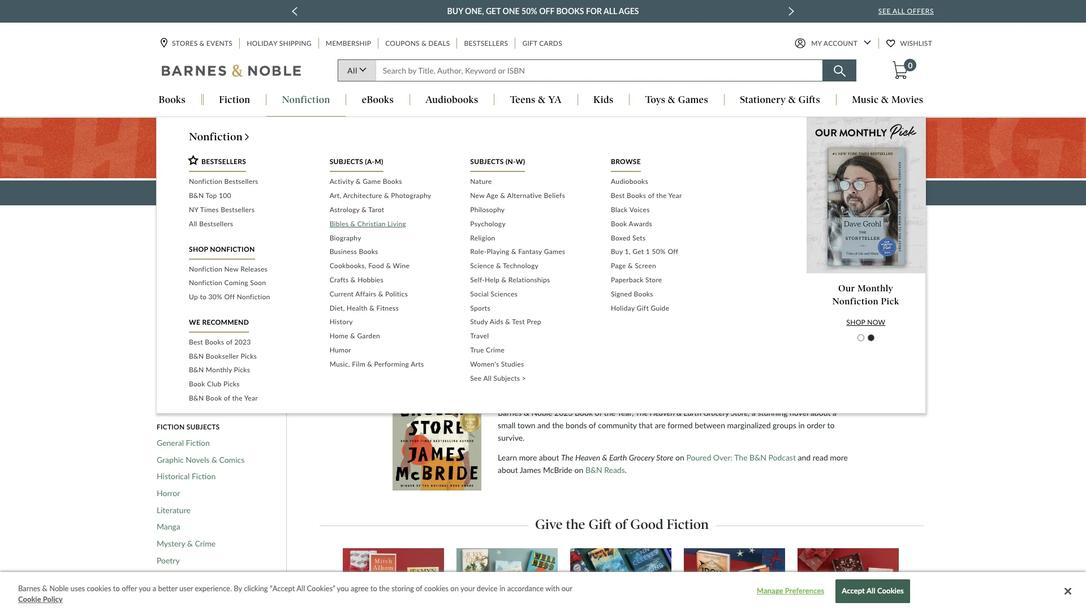 Task type: locate. For each thing, give the bounding box(es) containing it.
& right stores
[[200, 39, 205, 48]]

1 horizontal spatial coming
[[224, 279, 248, 287]]

crime right the mystery
[[195, 539, 216, 548]]

cart image
[[893, 61, 909, 80]]

2 vertical spatial holiday
[[611, 304, 635, 312]]

holiday up voices on the top
[[628, 188, 660, 198]]

current
[[330, 290, 354, 298]]

about inside a stunning novel about a small town and the bonds of community that are formed between marginalized groups in order to survive.
[[811, 408, 831, 418]]

0 vertical spatial buy
[[447, 6, 463, 16]]

about down comes
[[811, 408, 831, 418]]

m)
[[375, 158, 384, 166]]

ya
[[549, 94, 562, 106]]

year inside the fiction books main content
[[653, 309, 680, 325]]

0 vertical spatial bestsellers link
[[463, 38, 510, 49]]

nonfiction button
[[267, 94, 346, 117]]

graphic novels & comics
[[157, 455, 245, 464]]

about
[[811, 408, 831, 418], [539, 453, 559, 462], [498, 465, 518, 475]]

0 vertical spatial noble
[[532, 408, 553, 418]]

horror
[[157, 488, 180, 498]]

1 vertical spatial heaven
[[650, 408, 675, 418]]

(2023
[[682, 359, 712, 372]]

1 horizontal spatial releases
[[241, 265, 268, 273]]

& left by
[[211, 589, 217, 599]]

barnes inside barnes & noble uses cookies to offer you a better user experience. by clicking "accept all cookies" you agree to the storing of cookies on your device in accordance with our cookie policy
[[18, 584, 40, 593]]

crime inside "nature new age & alternative beliefs philosophy psychology religion role-playing & fantasy games science & technology self-help & relationships social sciences sports study aids & test prep travel true crime women's studies see all subjects >"
[[486, 346, 505, 354]]

releases inside nonfiction new releases nonfiction coming soon up to 30% off nonfiction
[[241, 265, 268, 273]]

0 vertical spatial science
[[470, 262, 494, 270]]

james right by
[[508, 376, 529, 385]]

wishlist link
[[887, 38, 934, 49]]

self-
[[470, 276, 485, 284]]

and inside a stunning novel about a small town and the bonds of community that are formed between marginalized groups in order to survive.
[[538, 421, 551, 430]]

nonfiction inside button
[[282, 94, 330, 106]]

& inside audiobooks best books of the year black voices book awards boxed sets buy 1, get 1 50% off page & screen paperback store signed books holiday gift guide
[[628, 262, 633, 270]]

find
[[379, 188, 398, 198]]

1 vertical spatial get
[[633, 248, 644, 256]]

the down book club picks link
[[232, 394, 243, 402]]

store left (2023 on the bottom right of page
[[651, 359, 679, 372]]

new inside "nature new age & alternative beliefs philosophy psychology religion role-playing & fantasy games science & technology self-help & relationships social sciences sports study aids & test prep travel true crime women's studies see all subjects >"
[[470, 191, 485, 200]]

& inside toys & games button
[[668, 94, 676, 106]]

1 horizontal spatial buy
[[611, 248, 623, 256]]

better
[[158, 584, 178, 593]]

home up 'humor'
[[330, 332, 349, 340]]

list containing nonfiction new releases
[[189, 262, 313, 304]]

2 vertical spatial new
[[157, 326, 173, 336]]

1 vertical spatial grocery
[[704, 408, 729, 418]]

sports
[[470, 304, 491, 312]]

our up shop now
[[839, 283, 856, 294]]

2 vertical spatial store
[[657, 453, 674, 462]]

fiction up fiction home
[[157, 377, 181, 386]]

& inside barnes & noble uses cookies to offer you a better user experience. by clicking "accept all cookies" you agree to the storing of cookies on your device in accordance with our cookie policy
[[42, 584, 47, 593]]

crime up the women's
[[486, 346, 505, 354]]

noble up town
[[532, 408, 553, 418]]

barnes up small
[[498, 408, 522, 418]]

audiobooks for audiobooks
[[426, 94, 479, 106]]

(a-
[[365, 158, 375, 166]]

2 cookies from the left
[[424, 584, 449, 593]]

0 horizontal spatial 2023
[[235, 338, 251, 346]]

1 vertical spatial fantasy
[[219, 589, 245, 599]]

all inside button
[[867, 586, 876, 595]]

50% right 1
[[652, 248, 666, 256]]

picks
[[241, 352, 257, 360], [234, 366, 250, 374], [224, 380, 240, 388]]

2 vertical spatial off
[[224, 293, 235, 301]]

list containing audiobooks
[[611, 175, 735, 315]]

barnes inside the comes the barnes & noble 2023 book of the year,
[[498, 408, 522, 418]]

& left deals
[[422, 39, 427, 48]]

mcbride
[[531, 376, 561, 385], [543, 465, 573, 475]]

coming soon link
[[157, 343, 203, 353]]

on inside barnes & noble uses cookies to offer you a better user experience. by clicking "accept all cookies" you agree to the storing of cookies on your device in accordance with our cookie policy
[[451, 584, 459, 593]]

books inside main content
[[549, 231, 597, 253]]

and right town
[[538, 421, 551, 430]]

& inside the teens & ya button
[[538, 94, 546, 106]]

ebooks down all "link"
[[362, 94, 394, 106]]

1 horizontal spatial home
[[330, 332, 349, 340]]

0 vertical spatial releases
[[241, 265, 268, 273]]

audiobooks inside button
[[426, 94, 479, 106]]

audiobooks link
[[611, 175, 735, 189]]

1 horizontal spatial in
[[799, 421, 805, 430]]

1 vertical spatial monthly
[[206, 366, 232, 374]]

of down book club picks link
[[224, 394, 230, 402]]

about right learn in the left bottom of the page
[[539, 453, 559, 462]]

stationery & gifts
[[740, 94, 821, 106]]

50% right one
[[522, 6, 538, 16]]

film
[[352, 360, 366, 368]]

1 vertical spatial see
[[470, 374, 482, 382]]

art,
[[330, 191, 342, 200]]

2 horizontal spatial off
[[668, 248, 679, 256]]

1 horizontal spatial and
[[638, 255, 649, 263]]

soon up the fiction audiobooks
[[185, 343, 203, 353]]

holiday
[[247, 39, 278, 48], [628, 188, 660, 198], [611, 304, 635, 312]]

experience.
[[195, 584, 232, 593]]

of down signed
[[614, 309, 626, 325]]

off right 30%
[[224, 293, 235, 301]]

book
[[611, 219, 627, 228], [579, 309, 611, 325], [743, 359, 770, 372], [189, 380, 205, 388], [206, 394, 222, 402], [575, 408, 593, 418]]

1 vertical spatial noble
[[49, 584, 69, 593]]

1 vertical spatial home
[[183, 393, 204, 403]]

social
[[470, 290, 489, 298]]

the heaven & earth grocery store (2023 b&n book of the year) by james mcbride
[[498, 359, 833, 385]]

nonfiction inside our monthly nonfiction pick
[[833, 296, 879, 307]]

grocery up "between"
[[704, 408, 729, 418]]

bestsellers right bestsellers icon
[[201, 158, 246, 166]]

order
[[807, 421, 826, 430]]

crime
[[486, 346, 505, 354], [195, 539, 216, 548]]

1 vertical spatial releases
[[175, 326, 205, 336]]

all
[[604, 6, 617, 16], [893, 7, 906, 15], [348, 66, 358, 76], [189, 219, 197, 228], [484, 374, 492, 382], [297, 584, 305, 593], [867, 586, 876, 595]]

small
[[498, 421, 516, 430]]

book club picks link
[[189, 378, 313, 392]]

bestsellers image
[[187, 155, 199, 165]]

0 vertical spatial home
[[330, 332, 349, 340]]

shipping
[[279, 39, 312, 48]]

stationery
[[740, 94, 786, 106]]

shop inside shop nonfiction heading
[[189, 245, 208, 253]]

1 vertical spatial and
[[538, 421, 551, 430]]

mcbride inside and read more about james mcbride on
[[543, 465, 573, 475]]

store,
[[731, 408, 750, 418]]

barnes & noble uses cookies to offer you a better user experience. by clicking "accept all cookies" you agree to the storing of cookies on your device in accordance with our cookie policy
[[18, 584, 573, 604]]

user image
[[795, 38, 806, 49]]

page
[[611, 262, 626, 270]]

astrology & tarot link
[[330, 203, 454, 217]]

in
[[799, 421, 805, 430], [500, 584, 506, 593]]

james inside and read more about james mcbride on
[[520, 465, 541, 475]]

& right bibles
[[351, 219, 356, 228]]

coupons
[[386, 39, 420, 48]]

subjects up general fiction
[[187, 423, 220, 431]]

0 vertical spatial get
[[486, 6, 501, 16]]

2 more from the left
[[830, 453, 848, 462]]

club
[[207, 380, 222, 388]]

new up coming soon
[[157, 326, 173, 336]]

browse heading
[[611, 158, 641, 172]]

the right give
[[566, 516, 586, 532]]

b&n down fiction ebooks link
[[189, 394, 204, 402]]

women's
[[470, 360, 499, 368]]

fiction left the genres
[[461, 255, 480, 263]]

crime inside mystery & crime link
[[195, 539, 216, 548]]

cookies
[[87, 584, 111, 593], [424, 584, 449, 593]]

browse for browse
[[611, 158, 641, 166]]

noble inside barnes & noble uses cookies to offer you a better user experience. by clicking "accept all cookies" you agree to the storing of cookies on your device in accordance with our cookie policy
[[49, 584, 69, 593]]

get left 1
[[633, 248, 644, 256]]

we recommend heading
[[189, 318, 249, 333]]

nonfiction up the bestsellers heading
[[189, 130, 243, 143]]

1 vertical spatial buy
[[611, 248, 623, 256]]

cookies right uses
[[87, 584, 111, 593]]

0 horizontal spatial soon
[[185, 343, 203, 353]]

0 vertical spatial games
[[679, 94, 709, 106]]

& inside graphic novels & comics link
[[212, 455, 217, 464]]

health
[[347, 304, 368, 312]]

0 horizontal spatial see
[[470, 374, 482, 382]]

1,
[[625, 248, 631, 256]]

list containing best books of 2023
[[189, 336, 313, 406]]

& right page
[[628, 262, 633, 270]]

home inside the fiction books main content
[[183, 393, 204, 403]]

barnes & noble book of the year! the heaven & earth grocery store. shop now image
[[0, 118, 1087, 178]]

browse left variety
[[401, 255, 424, 263]]

heaven for store,
[[650, 408, 675, 418]]

graphic novels & comics link
[[157, 455, 245, 465]]

the inside the heaven & earth grocery store (2023 b&n book of the year) by james mcbride
[[787, 359, 805, 372]]

list for subjects (a-m)
[[330, 175, 454, 372]]

books inside best books of 2023 b&n bookseller picks b&n monthly picks book club picks b&n book of the year
[[205, 338, 224, 346]]

screen
[[635, 262, 656, 270]]

fitness
[[377, 304, 399, 312]]

b&n right prep
[[545, 309, 576, 325]]

0 vertical spatial barnes
[[498, 408, 522, 418]]

1 horizontal spatial ebooks
[[362, 94, 394, 106]]

0 vertical spatial mcbride
[[531, 376, 561, 385]]

community
[[598, 421, 637, 430]]

0 horizontal spatial bestsellers link
[[157, 310, 194, 319]]

subjects up nature
[[470, 158, 504, 166]]

b&n up 'fiction ebooks'
[[189, 366, 204, 374]]

0 horizontal spatial crime
[[195, 539, 216, 548]]

1 vertical spatial crime
[[195, 539, 216, 548]]

shop nonfiction heading
[[189, 245, 255, 260]]

2 horizontal spatial 2023
[[555, 408, 573, 418]]

a left "better"
[[153, 584, 156, 593]]

groups
[[773, 421, 797, 430]]

1 vertical spatial picks
[[234, 366, 250, 374]]

year down the audiobooks link
[[669, 191, 682, 200]]

new releases link
[[157, 326, 205, 336]]

fiction
[[461, 255, 480, 263], [556, 255, 575, 263]]

1 vertical spatial bestsellers link
[[157, 310, 194, 319]]

2 horizontal spatial browse
[[611, 158, 641, 166]]

1 horizontal spatial audiobooks
[[426, 94, 479, 106]]

2 vertical spatial browse
[[157, 294, 186, 303]]

hobbies
[[358, 276, 384, 284]]

2 vertical spatial about
[[498, 465, 518, 475]]

2 vertical spatial shop
[[847, 318, 866, 326]]

monthly inside best books of 2023 b&n bookseller picks b&n monthly picks book club picks b&n book of the year
[[206, 366, 232, 374]]

a left variety
[[425, 255, 429, 263]]

releases
[[241, 265, 268, 273], [175, 326, 205, 336]]

gift down paperback
[[637, 304, 649, 312]]

of right storing
[[416, 584, 423, 593]]

2 vertical spatial year
[[244, 394, 258, 402]]

fantasy inside "link"
[[219, 589, 245, 599]]

to right 'order'
[[828, 421, 835, 430]]

help
[[485, 276, 500, 284]]

nonfiction inside nonfiction bestsellers b&n top 100 ny times bestsellers all bestsellers
[[189, 177, 222, 186]]

1 vertical spatial holiday
[[628, 188, 660, 198]]

0 vertical spatial off
[[539, 6, 555, 16]]

boxed
[[611, 234, 631, 242]]

0 horizontal spatial buy
[[447, 6, 463, 16]]

None field
[[376, 60, 823, 82]]

year inside audiobooks best books of the year black voices book awards boxed sets buy 1, get 1 50% off page & screen paperback store signed books holiday gift guide
[[669, 191, 682, 200]]

list containing nature
[[470, 175, 594, 386]]

list for subjects (n-w)
[[470, 175, 594, 386]]

of inside barnes & noble uses cookies to offer you a better user experience. by clicking "accept all cookies" you agree to the storing of cookies on your device in accordance with our cookie policy
[[416, 584, 423, 593]]

of inside a stunning novel about a small town and the bonds of community that are formed between marginalized groups in order to survive.
[[589, 421, 596, 430]]

0 horizontal spatial shop
[[189, 245, 208, 253]]

1 horizontal spatial fiction
[[556, 255, 575, 263]]

buy left 1,
[[611, 248, 623, 256]]

2023 up travel link
[[514, 309, 542, 325]]

1 horizontal spatial shop
[[585, 188, 606, 198]]

games down religion link
[[544, 248, 566, 256]]

1 vertical spatial off
[[668, 248, 679, 256]]

0 vertical spatial shop
[[585, 188, 606, 198]]

list
[[189, 175, 313, 231], [330, 175, 454, 372], [470, 175, 594, 386], [611, 175, 735, 315], [189, 262, 313, 304], [189, 336, 313, 406]]

about for james
[[498, 465, 518, 475]]

year down book club picks link
[[244, 394, 258, 402]]

fiction up novels
[[186, 438, 210, 448]]

0 horizontal spatial you
[[139, 584, 151, 593]]

privacy alert dialog
[[0, 572, 1087, 611]]

off inside nonfiction new releases nonfiction coming soon up to 30% off nonfiction
[[224, 293, 235, 301]]

new inside the fiction books main content
[[157, 326, 173, 336]]

1 vertical spatial in
[[500, 584, 506, 593]]

best down new releases link
[[189, 338, 203, 346]]

2 vertical spatial audiobooks
[[182, 360, 224, 370]]

2 vertical spatial 2023
[[555, 408, 573, 418]]

& right age
[[501, 191, 506, 200]]

off
[[539, 6, 555, 16], [668, 248, 679, 256], [224, 293, 235, 301]]

coming inside nonfiction new releases nonfiction coming soon up to 30% off nonfiction
[[224, 279, 248, 287]]

our up black
[[609, 188, 625, 198]]

new down nature
[[470, 191, 485, 200]]

food
[[369, 262, 384, 270]]

0 horizontal spatial get
[[486, 6, 501, 16]]

coupons & deals
[[386, 39, 450, 48]]

0 horizontal spatial fiction
[[461, 255, 480, 263]]

graphic
[[157, 455, 184, 464]]

sets
[[633, 234, 646, 242]]

bestsellers down one,
[[464, 39, 508, 48]]

releases up coming soon
[[175, 326, 205, 336]]

store down screen
[[646, 276, 662, 284]]

1 vertical spatial 2023
[[235, 338, 251, 346]]

the right comes
[[834, 396, 846, 405]]

fiction down romance
[[185, 589, 209, 599]]

2023 up "b&n bookseller picks" link
[[235, 338, 251, 346]]

0 horizontal spatial science
[[157, 589, 183, 599]]

0 vertical spatial in
[[799, 421, 805, 430]]

0 horizontal spatial audiobooks
[[182, 360, 224, 370]]

grocery inside the heaven & earth grocery store (2023 b&n book of the year) by james mcbride
[[606, 359, 648, 372]]

in right device
[[500, 584, 506, 593]]

manga
[[157, 522, 180, 532]]

0 vertical spatial ebooks
[[362, 94, 394, 106]]

b&n up ny
[[189, 191, 204, 200]]

buy
[[447, 6, 463, 16], [611, 248, 623, 256]]

of up voices on the top
[[648, 191, 655, 200]]

0 vertical spatial see
[[879, 7, 891, 15]]

new for releases
[[224, 265, 239, 273]]

learn
[[498, 453, 517, 462]]

list containing activity & game books
[[330, 175, 454, 372]]

50% inside audiobooks best books of the year black voices book awards boxed sets buy 1, get 1 50% off page & screen paperback store signed books holiday gift guide
[[652, 248, 666, 256]]

monthly down bookseller
[[206, 366, 232, 374]]

garden
[[357, 332, 380, 340]]

of right bonds
[[589, 421, 596, 430]]

subjects (a-m)
[[330, 158, 384, 166]]

picks down best books of 2023 link
[[241, 352, 257, 360]]

gift inside audiobooks best books of the year black voices book awards boxed sets buy 1, get 1 50% off page & screen paperback store signed books holiday gift guide
[[637, 304, 649, 312]]

1 vertical spatial games
[[544, 248, 566, 256]]

0 vertical spatial browse
[[611, 158, 641, 166]]

diet, health & fitness link
[[330, 301, 454, 315]]

in down novel
[[799, 421, 805, 430]]

ebooks inside the fiction books main content
[[183, 377, 208, 386]]

0 horizontal spatial guide
[[651, 304, 670, 312]]

bestsellers link up new releases
[[157, 310, 194, 319]]

1 vertical spatial browse
[[401, 255, 424, 263]]

toys & games button
[[630, 94, 724, 107]]

new inside nonfiction new releases nonfiction coming soon up to 30% off nonfiction
[[224, 265, 239, 273]]

0 horizontal spatial in
[[500, 584, 506, 593]]

nonfiction up shop now
[[833, 296, 879, 307]]

browse
[[611, 158, 641, 166], [401, 255, 424, 263], [157, 294, 186, 303]]

0 horizontal spatial games
[[544, 248, 566, 256]]

test
[[512, 318, 525, 326]]

you
[[139, 584, 151, 593], [337, 584, 349, 593]]

shop for shop nonfiction
[[189, 245, 208, 253]]

& inside the comes the barnes & noble 2023 book of the year,
[[524, 408, 530, 418]]

give
[[535, 516, 563, 532]]

browse for browse a variety of fiction genres including general fiction
[[401, 255, 424, 263]]

events
[[206, 39, 233, 48]]

holiday down signed
[[611, 304, 635, 312]]

the down the audiobooks link
[[657, 191, 667, 200]]

bestsellers inside heading
[[201, 158, 246, 166]]

0 horizontal spatial cookies
[[87, 584, 111, 593]]

podcast
[[769, 453, 796, 462]]

of inside audiobooks best books of the year black voices book awards boxed sets buy 1, get 1 50% off page & screen paperback store signed books holiday gift guide
[[648, 191, 655, 200]]

0 horizontal spatial more
[[519, 453, 537, 462]]

get inside audiobooks best books of the year black voices book awards boxed sets buy 1, get 1 50% off page & screen paperback store signed books holiday gift guide
[[633, 248, 644, 256]]

and inside and read more about james mcbride on
[[798, 453, 811, 462]]

0 horizontal spatial heaven
[[521, 359, 561, 372]]

off inside audiobooks best books of the year black voices book awards boxed sets buy 1, get 1 50% off page & screen paperback store signed books holiday gift guide
[[668, 248, 679, 256]]

general fiction link
[[157, 438, 210, 448]]

picks right club
[[224, 380, 240, 388]]

2 horizontal spatial heaven
[[650, 408, 675, 418]]

the inside best books of 2023 b&n bookseller picks b&n monthly picks book club picks b&n book of the year
[[232, 394, 243, 402]]

see left offers
[[879, 7, 891, 15]]

list containing nonfiction bestsellers
[[189, 175, 313, 231]]

1 vertical spatial audiobooks
[[611, 177, 649, 186]]

all bestsellers link
[[189, 217, 313, 231]]

heaven inside the heaven & earth grocery store (2023 b&n book of the year) by james mcbride
[[521, 359, 561, 372]]

nature link
[[470, 175, 594, 189]]

policy
[[43, 595, 63, 604]]

1 vertical spatial for
[[470, 188, 482, 198]]

releases inside the fiction books main content
[[175, 326, 205, 336]]

1 horizontal spatial our
[[839, 283, 856, 294]]

2 horizontal spatial earth
[[684, 408, 702, 418]]

guide up black voices link
[[682, 188, 707, 198]]

alternative
[[507, 191, 542, 200]]

in inside a stunning novel about a small town and the bonds of community that are formed between marginalized groups in order to survive.
[[799, 421, 805, 430]]

bibles
[[330, 219, 349, 228]]

cookie policy link
[[18, 595, 63, 606]]

games inside "nature new age & alternative beliefs philosophy psychology religion role-playing & fantasy games science & technology self-help & relationships social sciences sports study aids & test prep travel true crime women's studies see all subjects >"
[[544, 248, 566, 256]]

browse for browse fiction
[[157, 294, 186, 303]]

mystery & crime link
[[157, 539, 216, 549]]

to inside nonfiction new releases nonfiction coming soon up to 30% off nonfiction
[[200, 293, 207, 301]]

1 vertical spatial ebooks
[[183, 377, 208, 386]]

2 horizontal spatial new
[[470, 191, 485, 200]]

1 horizontal spatial best
[[611, 191, 625, 200]]

0 horizontal spatial and
[[538, 421, 551, 430]]

0 horizontal spatial noble
[[49, 584, 69, 593]]

0 vertical spatial monthly
[[858, 283, 894, 294]]

mystery
[[157, 539, 185, 548]]

browse left up
[[157, 294, 186, 303]]

subjects (n-w)
[[470, 158, 525, 166]]

0 vertical spatial earth
[[575, 359, 603, 372]]

& down true crime link
[[564, 359, 572, 372]]

nonfiction up nonfiction new releases "link"
[[210, 245, 255, 253]]

all inside nonfiction bestsellers b&n top 100 ny times bestsellers all bestsellers
[[189, 219, 197, 228]]

1 horizontal spatial soon
[[250, 279, 266, 287]]

b&n book of the year link
[[189, 392, 313, 406]]

0 horizontal spatial ebooks
[[183, 377, 208, 386]]

literature
[[157, 505, 191, 515]]

navigation
[[0, 222, 1087, 231]]

our inside the fiction books main content
[[609, 188, 625, 198]]

1 horizontal spatial 50%
[[652, 248, 666, 256]]

1 vertical spatial earth
[[684, 408, 702, 418]]

year for winner
[[653, 309, 680, 325]]

& inside "music & movies" button
[[882, 94, 889, 106]]

more inside and read more about james mcbride on
[[830, 453, 848, 462]]

you right offer
[[139, 584, 151, 593]]

1 vertical spatial shop
[[189, 245, 208, 253]]

monthly up pick
[[858, 283, 894, 294]]

2023 up bonds
[[555, 408, 573, 418]]

0 vertical spatial store
[[646, 276, 662, 284]]

1 vertical spatial 50%
[[652, 248, 666, 256]]

year for black
[[669, 191, 682, 200]]

a inside barnes & noble uses cookies to offer you a better user experience. by clicking "accept all cookies" you agree to the storing of cookies on your device in accordance with our cookie policy
[[153, 584, 156, 593]]



Task type: vqa. For each thing, say whether or not it's contained in the screenshot.
THE HEAVEN & EARTH GROCERY STORE,
yes



Task type: describe. For each thing, give the bounding box(es) containing it.
to right agree
[[371, 584, 377, 593]]

sports link
[[470, 301, 594, 315]]

see inside "nature new age & alternative beliefs philosophy psychology religion role-playing & fantasy games science & technology self-help & relationships social sciences sports study aids & test prep travel true crime women's studies see all subjects >"
[[470, 374, 482, 382]]

shop inside the fiction books main content
[[585, 188, 606, 198]]

holiday inside audiobooks best books of the year black voices book awards boxed sets buy 1, get 1 50% off page & screen paperback store signed books holiday gift guide
[[611, 304, 635, 312]]

your
[[461, 584, 475, 593]]

& left tarot
[[362, 205, 367, 214]]

science & technology link
[[470, 259, 594, 273]]

grocery for store,
[[704, 408, 729, 418]]

& inside the heaven & earth grocery store (2023 b&n book of the year) by james mcbride
[[564, 359, 572, 372]]

2 vertical spatial grocery
[[629, 453, 655, 462]]

fiction up general
[[157, 423, 185, 431]]

paperback store link
[[611, 273, 735, 287]]

Search by Title, Author, Keyword or ISBN text field
[[376, 60, 823, 82]]

logo image
[[162, 64, 302, 80]]

1 you from the left
[[139, 584, 151, 593]]

by
[[234, 584, 242, 593]]

& up technology
[[512, 248, 517, 256]]

of inside the heaven & earth grocery store (2023 b&n book of the year) by james mcbride
[[774, 359, 784, 372]]

stores
[[172, 39, 198, 48]]

fiction down fiction ebooks link
[[157, 393, 181, 403]]

page & screen link
[[611, 259, 735, 273]]

religion
[[470, 234, 496, 242]]

the down signed
[[630, 309, 649, 325]]

fiction books main content
[[0, 117, 1087, 611]]

of left good
[[615, 516, 627, 532]]

next slide / item image
[[789, 7, 794, 16]]

psychology
[[470, 219, 506, 228]]

& right crafts
[[351, 276, 356, 284]]

cards
[[540, 39, 563, 48]]

subjects (a-m) heading
[[330, 158, 384, 172]]

playing
[[487, 248, 510, 256]]

activity & game books link
[[330, 175, 454, 189]]

games inside button
[[679, 94, 709, 106]]

ny times bestsellers link
[[189, 203, 313, 217]]

fiction inside button
[[219, 94, 250, 106]]

list for shop nonfiction
[[189, 262, 313, 304]]

home inside activity & game books art, architecture & photography astrology & tarot bibles & christian living biography business books cookbooks, food & wine crafts & hobbies current affairs & politics diet, health & fitness history home & garden humor music, film & performing arts
[[330, 332, 349, 340]]

offers
[[908, 7, 934, 15]]

b&n left podcast
[[750, 453, 767, 462]]

0 button
[[892, 59, 917, 80]]

poured over: the b&n podcast link
[[687, 453, 796, 462]]

winner
[[684, 309, 731, 325]]

kids
[[594, 94, 614, 106]]

to left offer
[[113, 584, 120, 593]]

best inside audiobooks best books of the year black voices book awards boxed sets buy 1, get 1 50% off page & screen paperback store signed books holiday gift guide
[[611, 191, 625, 200]]

2023 inside the comes the barnes & noble 2023 book of the year,
[[555, 408, 573, 418]]

2 fiction from the left
[[556, 255, 575, 263]]

nonfiction coming soon link
[[189, 276, 313, 290]]

& up formed
[[677, 408, 682, 418]]

book inside the comes the barnes & noble 2023 book of the year,
[[575, 408, 593, 418]]

soon inside the fiction books main content
[[185, 343, 203, 353]]

science fiction & fantasy
[[157, 589, 245, 599]]

2023 inside best books of 2023 b&n bookseller picks b&n monthly picks book club picks b&n book of the year
[[235, 338, 251, 346]]

1 horizontal spatial see
[[879, 7, 891, 15]]

holiday shipping
[[247, 39, 312, 48]]

cookbooks,
[[330, 262, 367, 270]]

historical fiction
[[157, 472, 216, 481]]

audiobooks best books of the year black voices book awards boxed sets buy 1, get 1 50% off page & screen paperback store signed books holiday gift guide
[[611, 177, 682, 312]]

all left offers
[[893, 7, 906, 15]]

stunning
[[758, 408, 788, 418]]

the up community
[[604, 408, 616, 418]]

& right food
[[386, 262, 391, 270]]

coming soon
[[157, 343, 203, 353]]

science inside "nature new age & alternative beliefs philosophy psychology religion role-playing & fantasy games science & technology self-help & relationships social sciences sports study aids & test prep travel true crime women's studies see all subjects >"
[[470, 262, 494, 270]]

list for browse
[[611, 175, 735, 315]]

ebooks inside button
[[362, 94, 394, 106]]

& inside stores & events link
[[200, 39, 205, 48]]

& left garden
[[351, 332, 356, 340]]

business books link
[[330, 245, 454, 259]]

books inside 'button'
[[159, 94, 186, 106]]

photography
[[391, 191, 431, 200]]

year inside best books of 2023 b&n bookseller picks b&n monthly picks book club picks b&n book of the year
[[244, 394, 258, 402]]

mcbride inside the heaven & earth grocery store (2023 b&n book of the year) by james mcbride
[[531, 376, 561, 385]]

bestsellers down b&n top 100 link
[[221, 205, 255, 214]]

aids
[[490, 318, 504, 326]]

1 horizontal spatial bestsellers link
[[463, 38, 510, 49]]

fiction down graphic novels & comics link
[[192, 472, 216, 481]]

gift left cards
[[523, 39, 538, 48]]

audiobooks for audiobooks best books of the year black voices book awards boxed sets buy 1, get 1 50% off page & screen paperback store signed books holiday gift guide
[[611, 177, 649, 186]]

all inside barnes & noble uses cookies to offer you a better user experience. by clicking "accept all cookies" you agree to the storing of cookies on your device in accordance with our cookie policy
[[297, 584, 305, 593]]

the inside barnes & noble uses cookies to offer you a better user experience. by clicking "accept all cookies" you agree to the storing of cookies on your device in accordance with our cookie policy
[[379, 584, 390, 593]]

shop now link
[[847, 318, 886, 326]]

shop for shop now
[[847, 318, 866, 326]]

ny
[[189, 205, 199, 214]]

subjects (n-w) heading
[[470, 158, 525, 172]]

historical fiction link
[[157, 472, 216, 482]]

b&n left bookseller
[[189, 352, 204, 360]]

nonfiction down shop nonfiction heading
[[189, 265, 222, 273]]

1 more from the left
[[519, 453, 537, 462]]

nonfiction up 30%
[[189, 279, 222, 287]]

agree
[[351, 584, 369, 593]]

a right novel
[[833, 408, 837, 418]]

toys
[[646, 94, 666, 106]]

0 vertical spatial 2023
[[514, 309, 542, 325]]

& up b&n reads link
[[602, 453, 608, 462]]

subjects up the activity
[[330, 158, 363, 166]]

grocery for store
[[606, 359, 648, 372]]

biography link
[[330, 231, 454, 245]]

subjects inside "nature new age & alternative beliefs philosophy psychology religion role-playing & fantasy games science & technology self-help & relationships social sciences sports study aids & test prep travel true crime women's studies see all subjects >"
[[494, 374, 520, 382]]

travel link
[[470, 329, 594, 344]]

fiction up the including
[[490, 231, 545, 253]]

bestsellers inside the fiction books main content
[[157, 310, 194, 319]]

1 horizontal spatial for
[[586, 6, 602, 16]]

1 horizontal spatial off
[[539, 6, 555, 16]]

the inside the heaven & earth grocery store (2023 b&n book of the year) by james mcbride
[[498, 359, 518, 372]]

music, film & performing arts link
[[330, 358, 454, 372]]

science inside "link"
[[157, 589, 183, 599]]

best books of the year link
[[611, 189, 735, 203]]

nonfiction down the nonfiction coming soon link
[[237, 293, 270, 301]]

a stunning novel about a small town and the bonds of community that are formed between marginalized groups in order to survive.
[[498, 408, 837, 443]]

philosophy link
[[470, 203, 594, 217]]

2 vertical spatial earth
[[610, 453, 627, 462]]

browse fiction
[[157, 294, 216, 303]]

of right variety
[[453, 255, 459, 263]]

& inside mystery & crime link
[[187, 539, 193, 548]]

new for age
[[470, 191, 485, 200]]

coupons & deals link
[[384, 38, 451, 49]]

buy inside audiobooks best books of the year black voices book awards boxed sets buy 1, get 1 50% off page & screen paperback store signed books holiday gift guide
[[611, 248, 623, 256]]

music & movies button
[[837, 94, 940, 107]]

stores & events link
[[161, 38, 234, 49]]

pick
[[881, 296, 900, 307]]

fiction audiobooks link
[[157, 360, 224, 370]]

& inside science fiction & fantasy "link"
[[211, 589, 217, 599]]

gift right perfect
[[451, 188, 468, 198]]

studies
[[501, 360, 524, 368]]

& down playing
[[496, 262, 501, 270]]

all inside "nature new age & alternative beliefs philosophy psychology religion role-playing & fantasy games science & technology self-help & relationships social sciences sports study aids & test prep travel true crime women's studies see all subjects >"
[[484, 374, 492, 382]]

2 vertical spatial picks
[[224, 380, 240, 388]]

& down the activity & game books link
[[384, 191, 389, 200]]

b&n inside nonfiction bestsellers b&n top 100 ny times bestsellers all bestsellers
[[189, 191, 204, 200]]

find the perfect gift for everyone on your list shop our holiday gift guide
[[379, 188, 707, 198]]

for inside the fiction books main content
[[470, 188, 482, 198]]

2 you from the left
[[337, 584, 349, 593]]

fiction ebooks link
[[157, 377, 208, 387]]

& right "film"
[[367, 360, 372, 368]]

ebooks button
[[346, 94, 410, 107]]

deals
[[429, 39, 450, 48]]

the right the find
[[401, 188, 415, 198]]

on inside and read more about james mcbride on
[[575, 465, 584, 475]]

fiction down coming soon link
[[157, 360, 181, 370]]

bestsellers down the 'times'
[[199, 219, 233, 228]]

gift left good
[[589, 516, 612, 532]]

earth for store,
[[684, 408, 702, 418]]

historical
[[157, 472, 190, 481]]

stores & events
[[172, 39, 233, 48]]

year)
[[807, 359, 833, 372]]

romance
[[157, 572, 189, 582]]

true
[[470, 346, 484, 354]]

study
[[470, 318, 488, 326]]

previous slide / item image
[[292, 7, 298, 16]]

1 horizontal spatial about
[[539, 453, 559, 462]]

& right help at the left top of the page
[[502, 276, 507, 284]]

2 vertical spatial heaven
[[576, 453, 601, 462]]

& right the health
[[370, 304, 375, 312]]

our monthly nonfiction pick
[[833, 283, 900, 307]]

in inside barnes & noble uses cookies to offer you a better user experience. by clicking "accept all cookies" you agree to the storing of cookies on your device in accordance with our cookie policy
[[500, 584, 506, 593]]

search image
[[834, 65, 846, 77]]

boxed sets link
[[611, 231, 735, 245]]

formed
[[668, 421, 693, 430]]

& left test
[[506, 318, 511, 326]]

fiction up we
[[188, 294, 216, 303]]

all inside "link"
[[348, 66, 358, 76]]

poetry link
[[157, 556, 180, 566]]

& inside coupons & deals link
[[422, 39, 427, 48]]

nonfiction bestsellers link
[[189, 175, 313, 189]]

teens & ya button
[[495, 94, 578, 107]]

guide inside audiobooks best books of the year black voices book awards boxed sets buy 1, get 1 50% off page & screen paperback store signed books holiday gift guide
[[651, 304, 670, 312]]

earth for store
[[575, 359, 603, 372]]

accept all cookies
[[842, 586, 904, 595]]

all left ages
[[604, 6, 617, 16]]

heaven for store
[[521, 359, 561, 372]]

best books of 2023 link
[[189, 336, 313, 350]]

our inside our monthly nonfiction pick
[[839, 283, 856, 294]]

noble inside the comes the barnes & noble 2023 book of the year,
[[532, 408, 553, 418]]

gift up black voices link
[[663, 188, 679, 198]]

store inside the heaven & earth grocery store (2023 b&n book of the year) by james mcbride
[[651, 359, 679, 372]]

the up that
[[636, 408, 648, 418]]

coming inside the fiction books main content
[[157, 343, 183, 353]]

membership
[[326, 39, 371, 48]]

performing
[[374, 360, 409, 368]]

0 horizontal spatial 50%
[[522, 6, 538, 16]]

0 vertical spatial holiday
[[247, 39, 278, 48]]

of inside the comes the barnes & noble 2023 book of the year,
[[595, 408, 602, 418]]

of up bookseller
[[226, 338, 233, 346]]

holiday inside the fiction books main content
[[628, 188, 660, 198]]

comes the barnes & noble 2023 book of the year,
[[498, 396, 846, 418]]

membership link
[[325, 38, 373, 49]]

& left game at the top of the page
[[356, 177, 361, 186]]

novels
[[186, 455, 210, 464]]

nature
[[470, 177, 492, 186]]

1 cookies from the left
[[87, 584, 111, 593]]

fiction right good
[[667, 516, 709, 532]]

bestsellers up b&n top 100 link
[[224, 177, 258, 186]]

james inside the heaven & earth grocery store (2023 b&n book of the year) by james mcbride
[[508, 376, 529, 385]]

perfect
[[417, 188, 448, 198]]

the inside audiobooks best books of the year black voices book awards boxed sets buy 1, get 1 50% off page & screen paperback store signed books holiday gift guide
[[657, 191, 667, 200]]

& right affairs
[[378, 290, 384, 298]]

fiction inside "link"
[[185, 589, 209, 599]]

more.
[[668, 255, 686, 263]]

fantasy inside "nature new age & alternative beliefs philosophy psychology religion role-playing & fantasy games science & technology self-help & relationships social sciences sports study aids & test prep travel true crime women's studies see all subjects >"
[[519, 248, 542, 256]]

& inside stationery & gifts button
[[789, 94, 797, 106]]

shop now
[[847, 318, 886, 326]]

down arrow image
[[864, 40, 872, 45]]

nonfiction inside heading
[[210, 245, 255, 253]]

device
[[477, 584, 498, 593]]

the down bonds
[[561, 453, 574, 462]]

tarot
[[369, 205, 385, 214]]

the heaven & earth grocery store (2023 b&n book of the year) image
[[393, 356, 482, 491]]

b&n left reads
[[586, 465, 603, 475]]

beliefs
[[544, 191, 565, 200]]

role-playing & fantasy games link
[[470, 245, 594, 259]]

book inside the heaven & earth grocery store (2023 b&n book of the year) by james mcbride
[[743, 359, 770, 372]]

about for a
[[811, 408, 831, 418]]

best inside best books of 2023 b&n bookseller picks b&n monthly picks book club picks b&n book of the year
[[189, 338, 203, 346]]

general fiction
[[157, 438, 210, 448]]

bestsellers heading
[[187, 155, 246, 172]]

monthly inside our monthly nonfiction pick
[[858, 283, 894, 294]]

to inside a stunning novel about a small town and the bonds of community that are formed between marginalized groups in order to survive.
[[828, 421, 835, 430]]

the inside a stunning novel about a small town and the bonds of community that are formed between marginalized groups in order to survive.
[[553, 421, 564, 430]]

music
[[852, 94, 879, 106]]

0 vertical spatial and
[[638, 255, 649, 263]]

b&n inside the heaven & earth grocery store (2023 b&n book of the year) by james mcbride
[[716, 359, 740, 372]]

list for we recommend
[[189, 336, 313, 406]]

see all subjects > link
[[470, 372, 594, 386]]

audiobooks inside the fiction books main content
[[182, 360, 224, 370]]

store inside audiobooks best books of the year black voices book awards boxed sets buy 1, get 1 50% off page & screen paperback store signed books holiday gift guide
[[646, 276, 662, 284]]

year,
[[617, 408, 634, 418]]

holiday gift guide link
[[611, 301, 735, 315]]

0 vertical spatial picks
[[241, 352, 257, 360]]

paperback
[[611, 276, 644, 284]]

a up marginalized
[[752, 408, 756, 418]]

true crime link
[[470, 344, 594, 358]]

book inside audiobooks best books of the year black voices book awards boxed sets buy 1, get 1 50% off page & screen paperback store signed books holiday gift guide
[[611, 219, 627, 228]]

1 fiction from the left
[[461, 255, 480, 263]]

guide inside the fiction books main content
[[682, 188, 707, 198]]

up
[[189, 293, 198, 301]]

current affairs & politics link
[[330, 287, 454, 301]]

the right "over:"
[[735, 453, 748, 462]]



